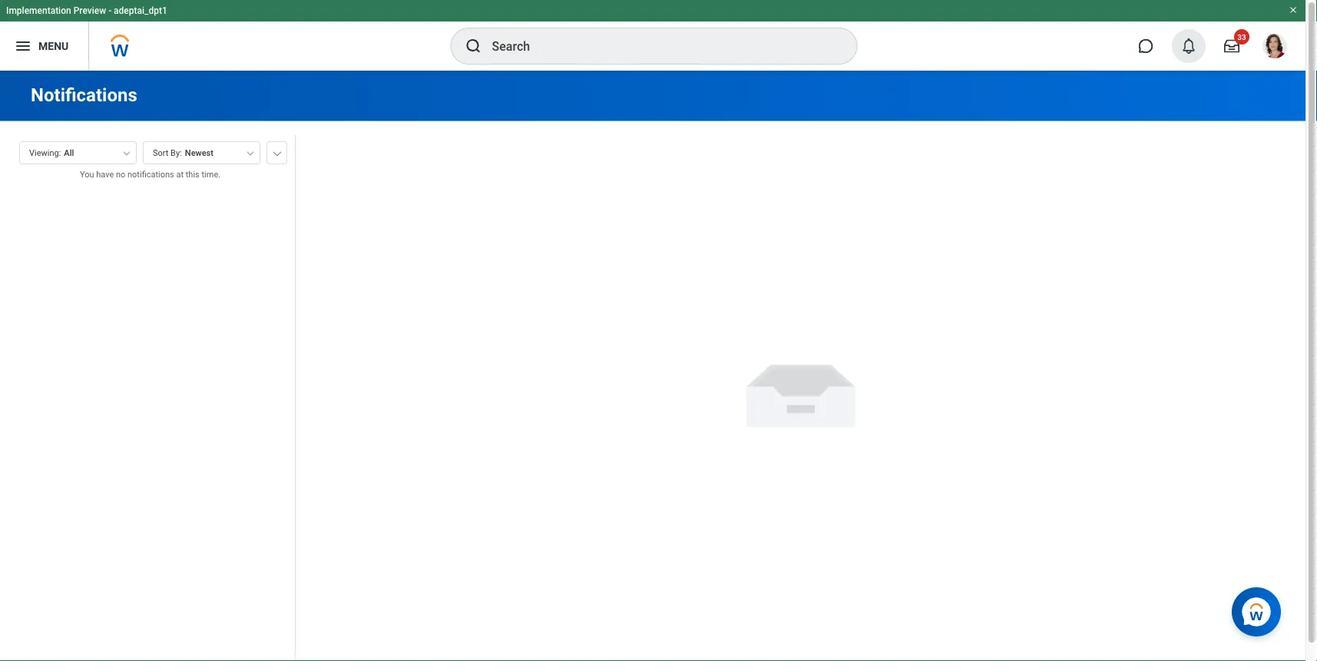 Task type: describe. For each thing, give the bounding box(es) containing it.
close environment banner image
[[1289, 5, 1299, 15]]

inbox large image
[[1225, 38, 1240, 54]]

sort
[[153, 148, 169, 158]]

preview
[[74, 5, 106, 16]]

notifications
[[128, 170, 174, 179]]

33 button
[[1216, 29, 1250, 63]]

notifications large image
[[1182, 38, 1197, 54]]

Search Workday  search field
[[492, 29, 826, 63]]

justify image
[[14, 37, 32, 55]]

by:
[[171, 148, 182, 158]]

notifications element
[[1168, 29, 1211, 63]]

this
[[186, 170, 200, 179]]

all
[[64, 148, 74, 158]]

notifications main content
[[0, 71, 1306, 662]]

notifications
[[31, 84, 137, 106]]

more image
[[273, 148, 282, 156]]

-
[[108, 5, 111, 16]]

newest
[[185, 148, 214, 158]]

at
[[176, 170, 184, 179]]

menu button
[[0, 22, 89, 71]]

viewing:
[[29, 148, 61, 158]]

inbox items list box
[[0, 192, 295, 662]]

adeptai_dpt1
[[114, 5, 167, 16]]



Task type: locate. For each thing, give the bounding box(es) containing it.
reading pane region
[[296, 122, 1306, 662]]

viewing: all
[[29, 148, 74, 158]]

implementation preview -   adeptai_dpt1
[[6, 5, 167, 16]]

tab panel
[[0, 134, 295, 662]]

menu
[[38, 40, 69, 52]]

tab panel inside notifications main content
[[0, 134, 295, 662]]

sort by: newest
[[153, 148, 214, 158]]

time.
[[202, 170, 221, 179]]

you
[[80, 170, 94, 179]]

have
[[96, 170, 114, 179]]

implementation
[[6, 5, 71, 16]]

33
[[1238, 32, 1247, 41]]

profile logan mcneil image
[[1263, 34, 1288, 62]]

tab panel containing viewing:
[[0, 134, 295, 662]]

you have no notifications at this time.
[[80, 170, 221, 179]]

menu banner
[[0, 0, 1306, 71]]

search image
[[464, 37, 483, 55]]

no
[[116, 170, 125, 179]]



Task type: vqa. For each thing, say whether or not it's contained in the screenshot.
All
yes



